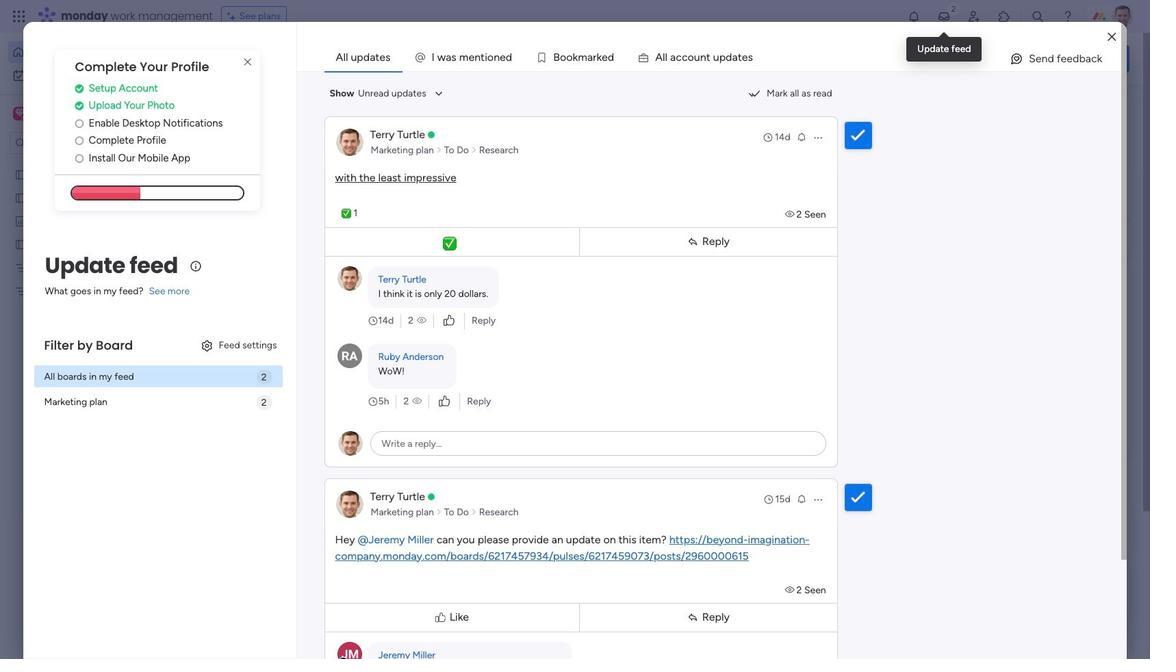 Task type: vqa. For each thing, say whether or not it's contained in the screenshot.
the topmost work
no



Task type: describe. For each thing, give the bounding box(es) containing it.
public board image up public dashboard image
[[14, 191, 27, 204]]

1 circle o image from the top
[[75, 136, 84, 146]]

notifications image
[[908, 10, 921, 23]]

0 vertical spatial option
[[8, 41, 166, 63]]

check circle image
[[75, 83, 84, 94]]

v2 user feedback image
[[936, 51, 946, 66]]

search everything image
[[1032, 10, 1045, 23]]

close image
[[1109, 32, 1117, 42]]

help image
[[1062, 10, 1075, 23]]

public board image
[[14, 168, 27, 181]]

help center element
[[925, 565, 1130, 620]]

Search in workspace field
[[29, 135, 114, 151]]

public dashboard image
[[677, 250, 692, 265]]

update feed image
[[938, 10, 951, 23]]

quick search results list box
[[212, 128, 892, 477]]

dapulse x slim image
[[239, 54, 256, 71]]

dapulse x slim image
[[1110, 99, 1126, 116]]

workspace image
[[13, 106, 27, 121]]

close recently visited image
[[212, 112, 228, 128]]

check circle image
[[75, 101, 84, 111]]

v2 like image
[[444, 313, 455, 328]]

public board image up component image
[[453, 250, 468, 265]]

0 vertical spatial v2 seen image
[[417, 314, 427, 328]]

1 horizontal spatial v2 seen image
[[785, 209, 797, 220]]

select product image
[[12, 10, 26, 23]]

contact sales element
[[925, 631, 1130, 660]]

options image
[[813, 132, 824, 143]]

getting started element
[[925, 499, 1130, 554]]

add to favorites image
[[630, 250, 644, 264]]

v2 bolt switch image
[[1043, 51, 1051, 66]]

2 image
[[948, 1, 960, 16]]

2 circle o image from the top
[[75, 153, 84, 164]]



Task type: locate. For each thing, give the bounding box(es) containing it.
0 horizontal spatial v2 seen image
[[413, 395, 422, 409]]

option up check circle image
[[8, 64, 166, 86]]

2 vertical spatial option
[[0, 162, 175, 165]]

0 vertical spatial v2 seen image
[[785, 209, 797, 220]]

list box
[[0, 160, 175, 487]]

v2 like image
[[439, 394, 450, 409]]

public board image down public dashboard image
[[14, 238, 27, 251]]

reminder image
[[796, 131, 807, 142]]

workspace selection element
[[13, 105, 114, 123]]

give feedback image
[[1010, 52, 1024, 66]]

workspace image
[[15, 106, 25, 121]]

tab list
[[324, 44, 1122, 71]]

0 horizontal spatial v2 seen image
[[417, 314, 427, 328]]

monday marketplace image
[[998, 10, 1012, 23]]

2 element
[[350, 516, 366, 532]]

1 vertical spatial circle o image
[[75, 153, 84, 164]]

0 vertical spatial circle o image
[[75, 136, 84, 146]]

add to favorites image
[[406, 418, 420, 432]]

invite members image
[[968, 10, 982, 23]]

tab
[[324, 44, 402, 71]]

1 horizontal spatial v2 seen image
[[785, 585, 797, 596]]

1 vertical spatial v2 seen image
[[785, 585, 797, 596]]

option down 'search in workspace' field
[[0, 162, 175, 165]]

v2 seen image
[[785, 209, 797, 220], [413, 395, 422, 409]]

circle o image down circle o icon
[[75, 136, 84, 146]]

option up check circle icon
[[8, 41, 166, 63]]

1 vertical spatial v2 seen image
[[413, 395, 422, 409]]

public dashboard image
[[14, 214, 27, 227]]

circle o image down 'search in workspace' field
[[75, 153, 84, 164]]

circle o image
[[75, 136, 84, 146], [75, 153, 84, 164]]

option
[[8, 41, 166, 63], [8, 64, 166, 86], [0, 162, 175, 165]]

component image
[[453, 272, 465, 284]]

remove from favorites image
[[406, 250, 420, 264]]

v2 seen image
[[417, 314, 427, 328], [785, 585, 797, 596]]

slider arrow image
[[436, 144, 442, 157], [471, 144, 477, 157], [436, 506, 442, 520], [471, 506, 477, 520]]

see plans image
[[227, 9, 240, 24]]

public board image
[[14, 191, 27, 204], [14, 238, 27, 251], [453, 250, 468, 265]]

terry turtle image
[[1112, 5, 1134, 27]]

1 vertical spatial option
[[8, 64, 166, 86]]

circle o image
[[75, 118, 84, 129]]



